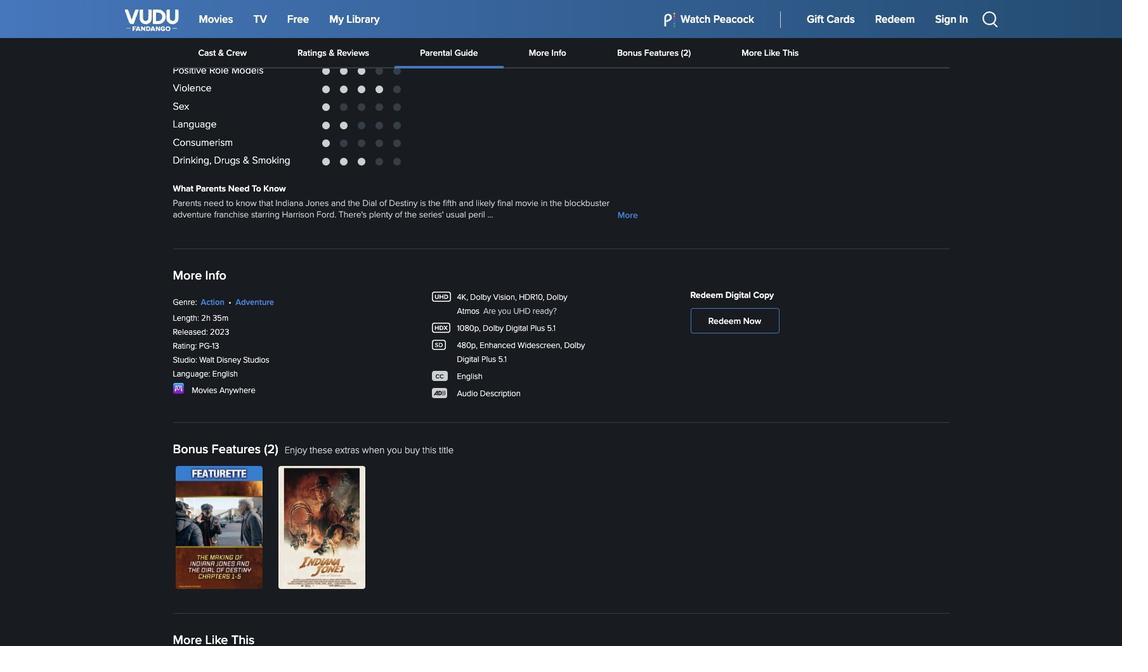 Task type: describe. For each thing, give the bounding box(es) containing it.
1 horizontal spatial of
[[395, 209, 402, 220]]

studio:
[[173, 355, 197, 365]]

language:
[[173, 369, 210, 379]]

features for (
[[212, 442, 261, 457]]

0 vertical spatial parents
[[196, 183, 226, 194]]

1 and from the left
[[331, 198, 346, 209]]

extras
[[335, 445, 360, 456]]

video quality icon image for 480p,
[[432, 340, 446, 350]]

0 horizontal spatial more info
[[173, 268, 226, 283]]

english inside genre: action · adventure length: 2h 35m released: 2023 rating: pg-13 studio:  walt disney studios language: english
[[212, 369, 238, 379]]

bonus features (2) button
[[592, 38, 716, 69]]

are you uhd ready? link
[[483, 306, 557, 317]]

rating 1 out of 5 image for sex
[[322, 101, 421, 113]]

are you uhd ready?
[[483, 306, 557, 316]]

indiana
[[276, 198, 303, 209]]

2h
[[201, 314, 211, 324]]

adventure
[[235, 297, 274, 308]]

positive for positive role models
[[173, 64, 207, 77]]

there's
[[339, 209, 367, 220]]

ready?
[[533, 306, 557, 316]]

redeem now button
[[690, 308, 779, 334]]

movies for movies
[[199, 13, 233, 26]]

audio description
[[457, 389, 521, 399]]

plus inside 480p, enhanced widescreen, dolby digital plus 5.1
[[481, 355, 496, 365]]

4k, dolby vision, hdr10, dolby atmos
[[457, 292, 567, 316]]

free
[[287, 13, 309, 26]]

rating 3 out of 5 image for positive role models
[[322, 65, 421, 77]]

more link
[[617, 209, 639, 222]]

480p, enhanced widescreen, dolby digital plus 5.1
[[457, 341, 585, 365]]

rating 3 out of 5 image for positive messages
[[322, 47, 421, 59]]

movie
[[515, 198, 539, 209]]

reviews
[[337, 48, 369, 58]]

parents inside parents need to know that indiana jones and the dial of destiny is the fifth and likely final movie in the blockbuster adventure franchise starring harrison ford. there's plenty of the series' usual peril
[[173, 198, 202, 209]]

0 horizontal spatial info
[[205, 268, 226, 283]]

parents need to know that indiana jones and the dial of destiny is the fifth and likely final movie in the blockbuster adventure franchise starring harrison ford. there's plenty of the series' usual peril
[[173, 198, 610, 220]]

what
[[173, 183, 194, 194]]

1 horizontal spatial digital
[[506, 323, 528, 334]]

audio
[[457, 389, 478, 399]]

bonus for (2)
[[617, 48, 642, 58]]

enhanced
[[480, 341, 516, 351]]

walt
[[199, 355, 214, 365]]

the right is
[[428, 198, 441, 209]]

my library
[[329, 13, 380, 26]]

watch
[[681, 13, 711, 26]]

these
[[310, 445, 332, 456]]

tv link
[[250, 0, 271, 39]]

need
[[228, 183, 250, 194]]

watch this bonus feature, indiana jones and the dial of destiny (trailer), included with your movie image
[[278, 466, 365, 590]]

35m
[[213, 314, 228, 324]]

that
[[259, 198, 273, 209]]

franchise
[[214, 209, 249, 220]]

watch peacock link
[[660, 0, 758, 39]]

info inside button
[[551, 48, 566, 58]]

the right "in"
[[550, 198, 562, 209]]

gift
[[807, 13, 824, 26]]

final
[[497, 198, 513, 209]]

vision,
[[493, 292, 517, 303]]

sign
[[935, 13, 957, 26]]

peril
[[468, 209, 485, 220]]

1 horizontal spatial english
[[457, 372, 483, 382]]

1 horizontal spatial &
[[243, 154, 249, 167]]

pg-
[[199, 341, 212, 352]]

messages
[[209, 46, 254, 59]]

more info inside button
[[529, 48, 566, 58]]

genre: action · adventure length: 2h 35m released: 2023 rating: pg-13 studio:  walt disney studios language: english
[[173, 292, 274, 379]]

redeem now
[[708, 316, 761, 327]]

action
[[201, 297, 224, 308]]

redeem for redeem
[[875, 13, 915, 26]]

educational
[[173, 28, 224, 41]]

free link
[[283, 0, 313, 39]]

& for cast
[[218, 48, 224, 58]]

crew
[[226, 48, 247, 58]]

are
[[483, 306, 496, 316]]

hdr10,
[[519, 292, 544, 303]]

jones
[[306, 198, 329, 209]]

the up there's
[[348, 198, 360, 209]]

video quality icon image for 4k,
[[432, 292, 451, 302]]

0 vertical spatial plus
[[530, 323, 545, 334]]

bonus features ( 2 ) enjoy these extras when you buy this title
[[173, 442, 454, 457]]

audio descriptions icon image
[[432, 388, 447, 398]]

gift cards link
[[803, 0, 859, 39]]

blockbuster
[[564, 198, 610, 209]]

dolby up 'ready?'
[[547, 292, 567, 303]]

drugs
[[214, 154, 240, 167]]

educational value
[[173, 28, 251, 41]]

adventure link
[[235, 297, 275, 308]]

know
[[236, 198, 257, 209]]

more for more info button
[[529, 48, 549, 58]]

ratings
[[297, 48, 327, 58]]

more for more like this button
[[742, 48, 762, 58]]

features for (2)
[[644, 48, 679, 58]]

uhd
[[513, 306, 531, 316]]

parental
[[420, 48, 452, 58]]

redeem for redeem now
[[708, 316, 741, 327]]

more
[[618, 210, 638, 221]]

480p,
[[457, 341, 478, 351]]

ratings & reviews
[[297, 48, 369, 58]]

enjoy
[[285, 445, 307, 456]]

gift cards
[[807, 13, 855, 26]]

sex
[[173, 100, 189, 113]]

widescreen,
[[518, 341, 562, 351]]



Task type: vqa. For each thing, say whether or not it's contained in the screenshot.
35m
yes



Task type: locate. For each thing, give the bounding box(es) containing it.
plus up widescreen,
[[530, 323, 545, 334]]

1 video quality icon image from the top
[[432, 292, 451, 302]]

1 vertical spatial digital
[[506, 323, 528, 334]]

cast
[[198, 48, 216, 58]]

go to vudu homepage image
[[124, 9, 179, 31]]

0 vertical spatial rating 1 out of 5 image
[[322, 101, 421, 113]]

more inside button
[[529, 48, 549, 58]]

to
[[252, 183, 261, 194]]

1 vertical spatial movies
[[192, 386, 217, 396]]

starring
[[251, 209, 280, 220]]

english
[[212, 369, 238, 379], [457, 372, 483, 382]]

0 vertical spatial features
[[644, 48, 679, 58]]

positive for positive messages
[[173, 46, 207, 59]]

dolby right widescreen,
[[564, 341, 585, 351]]

redeem digital copy
[[690, 290, 774, 301]]

0 vertical spatial digital
[[725, 290, 751, 301]]

rating 1 out of 5 image down the rating 4 out of 5 image
[[322, 101, 421, 113]]

digital down are you uhd ready? link
[[506, 323, 528, 334]]

of up plenty
[[379, 198, 387, 209]]

destiny
[[389, 198, 418, 209]]

video quality icon image left 4k,
[[432, 292, 451, 302]]

redeem down redeem digital copy
[[708, 316, 741, 327]]

more like this button
[[716, 38, 824, 69]]

atmos
[[457, 306, 480, 316]]

1 vertical spatial redeem
[[690, 290, 723, 301]]

bonus for (
[[173, 442, 208, 457]]

0 horizontal spatial 5.1
[[498, 355, 507, 365]]

movies for movies anywhere
[[192, 386, 217, 396]]

1 horizontal spatial and
[[459, 198, 473, 209]]

cast & crew button
[[173, 38, 272, 69]]

search image
[[982, 11, 998, 27]]

features left ( at the left
[[212, 442, 261, 457]]

role
[[209, 64, 229, 77]]

2 horizontal spatial digital
[[725, 290, 751, 301]]

sign in button
[[931, 0, 972, 39]]

& for ratings
[[329, 48, 335, 58]]

video quality icon image left 480p,
[[432, 340, 446, 350]]

2
[[267, 442, 275, 457]]

1 vertical spatial more info
[[173, 268, 226, 283]]

more info
[[529, 48, 566, 58], [173, 268, 226, 283]]

digital down 480p,
[[457, 355, 479, 365]]

peacock
[[713, 13, 754, 26]]

2 and from the left
[[459, 198, 473, 209]]

features
[[644, 48, 679, 58], [212, 442, 261, 457]]

the down destiny on the left top of page
[[405, 209, 417, 220]]

2 horizontal spatial &
[[329, 48, 335, 58]]

1 vertical spatial you
[[387, 445, 402, 456]]

0 horizontal spatial english
[[212, 369, 238, 379]]

1 vertical spatial info
[[205, 268, 226, 283]]

sign in
[[935, 13, 968, 26]]

consumerism
[[173, 136, 233, 149]]

more info button
[[503, 38, 592, 69]]

parental guide button
[[395, 38, 503, 69]]

movies down "language:"
[[192, 386, 217, 396]]

video quality icon image
[[432, 292, 451, 302], [432, 323, 450, 333], [432, 340, 446, 350]]

redeem inside button
[[708, 316, 741, 327]]

this
[[783, 48, 799, 58]]

features left (2)
[[644, 48, 679, 58]]

copy
[[753, 290, 774, 301]]

in
[[959, 13, 968, 26]]

0 vertical spatial 5.1
[[547, 323, 556, 334]]

0 horizontal spatial more
[[173, 268, 202, 283]]

bonus down the z9w8z icon
[[173, 442, 208, 457]]

redeem inside popup button
[[875, 13, 915, 26]]

1 vertical spatial positive
[[173, 64, 207, 77]]

value
[[226, 28, 251, 41]]

digital left 'copy'
[[725, 290, 751, 301]]

more like this
[[742, 48, 799, 58]]

description
[[480, 389, 521, 399]]

and up usual
[[459, 198, 473, 209]]

likely
[[476, 198, 495, 209]]

length:
[[173, 314, 199, 324]]

2 horizontal spatial more
[[742, 48, 762, 58]]

& right ratings
[[329, 48, 335, 58]]

positive up violence
[[173, 64, 207, 77]]

usual
[[446, 209, 466, 220]]

english up audio
[[457, 372, 483, 382]]

1 vertical spatial video quality icon image
[[432, 323, 450, 333]]

0 horizontal spatial and
[[331, 198, 346, 209]]

plus down enhanced
[[481, 355, 496, 365]]

of down destiny on the left top of page
[[395, 209, 402, 220]]

rating 3 out of 5 image down rating 0 out of 5 image
[[322, 47, 421, 59]]

2 vertical spatial digital
[[457, 355, 479, 365]]

is
[[420, 198, 426, 209]]

parental guide
[[420, 48, 478, 58]]

my library link
[[326, 0, 383, 39]]

bonus
[[617, 48, 642, 58], [173, 442, 208, 457]]

1 horizontal spatial more info
[[529, 48, 566, 58]]

2 rating 3 out of 5 image from the top
[[322, 65, 421, 77]]

harrison
[[282, 209, 314, 220]]

0 vertical spatial movies
[[199, 13, 233, 26]]

enjoy indiana jones and the dial of destiny: the making of indiana jones and the dial of destiny: chapters 1-5 (featurette) and other bonus features when you purchase this title image
[[175, 466, 262, 590]]

positive role models
[[173, 64, 264, 77]]

1 vertical spatial features
[[212, 442, 261, 457]]

movies up educational value
[[199, 13, 233, 26]]

5.1 down 'ready?'
[[547, 323, 556, 334]]

need
[[204, 198, 224, 209]]

like
[[764, 48, 780, 58]]

plus
[[530, 323, 545, 334], [481, 355, 496, 365]]

more inside button
[[742, 48, 762, 58]]

redeem button
[[871, 0, 919, 39]]

0 horizontal spatial you
[[387, 445, 402, 456]]

2 positive from the top
[[173, 64, 207, 77]]

rating 1 out of 5 image for consumerism
[[322, 137, 421, 149]]

2 vertical spatial redeem
[[708, 316, 741, 327]]

the
[[348, 198, 360, 209], [428, 198, 441, 209], [550, 198, 562, 209], [405, 209, 417, 220]]

1 vertical spatial bonus
[[173, 442, 208, 457]]

z9w8z image
[[173, 383, 184, 394]]

1 horizontal spatial bonus
[[617, 48, 642, 58]]

1 vertical spatial plus
[[481, 355, 496, 365]]

series'
[[419, 209, 444, 220]]

5.1 inside 480p, enhanced widescreen, dolby digital plus 5.1
[[498, 355, 507, 365]]

rating 3 out of 5 image up the rating 4 out of 5 image
[[322, 65, 421, 77]]

rating 3 out of 5 image for drinking, drugs & smoking
[[322, 155, 421, 167]]

anywhere
[[219, 386, 256, 396]]

4k,
[[457, 292, 468, 303]]

0 vertical spatial more info
[[529, 48, 566, 58]]

& right cast
[[218, 48, 224, 58]]

)
[[275, 442, 278, 457]]

guide
[[455, 48, 478, 58]]

redeem up redeem now button
[[690, 290, 723, 301]]

2 vertical spatial rating 3 out of 5 image
[[322, 155, 421, 167]]

you left buy in the bottom left of the page
[[387, 445, 402, 456]]

0 horizontal spatial features
[[212, 442, 261, 457]]

5.1 down enhanced
[[498, 355, 507, 365]]

redeem left sign
[[875, 13, 915, 26]]

1 vertical spatial 5.1
[[498, 355, 507, 365]]

1 horizontal spatial you
[[498, 306, 511, 316]]

rating 2 out of 5 image
[[322, 119, 421, 131]]

rating 4 out of 5 image
[[322, 83, 421, 95]]

1 rating 1 out of 5 image from the top
[[322, 101, 421, 113]]

1 horizontal spatial plus
[[530, 323, 545, 334]]

positive messages
[[173, 46, 254, 59]]

fifth
[[443, 198, 457, 209]]

0 vertical spatial of
[[379, 198, 387, 209]]

& right 'drugs'
[[243, 154, 249, 167]]

rating 1 out of 5 image down rating 2 out of 5 image
[[322, 137, 421, 149]]

library
[[347, 13, 380, 26]]

1 vertical spatial rating 3 out of 5 image
[[322, 65, 421, 77]]

rating 3 out of 5 image
[[322, 47, 421, 59], [322, 65, 421, 77], [322, 155, 421, 167]]

parents
[[196, 183, 226, 194], [173, 198, 202, 209]]

dolby down are
[[483, 323, 504, 334]]

when
[[362, 445, 385, 456]]

ratings & reviews button
[[272, 38, 395, 69]]

1 horizontal spatial more
[[529, 48, 549, 58]]

redeem for redeem digital copy
[[690, 290, 723, 301]]

bonus inside button
[[617, 48, 642, 58]]

3 video quality icon image from the top
[[432, 340, 446, 350]]

0 horizontal spatial digital
[[457, 355, 479, 365]]

1 horizontal spatial info
[[551, 48, 566, 58]]

rating 0 out of 5 image
[[322, 28, 421, 41]]

ford.
[[317, 209, 336, 220]]

you
[[498, 306, 511, 316], [387, 445, 402, 456]]

1 vertical spatial parents
[[173, 198, 202, 209]]

digital
[[725, 290, 751, 301], [506, 323, 528, 334], [457, 355, 479, 365]]

1 vertical spatial rating 1 out of 5 image
[[322, 137, 421, 149]]

bonus features (2)
[[617, 48, 691, 58]]

models
[[231, 64, 264, 77]]

cards
[[827, 13, 855, 26]]

video quality icon image left 1080p,
[[432, 323, 450, 333]]

0 vertical spatial positive
[[173, 46, 207, 59]]

what parents need to know
[[173, 183, 286, 194]]

of
[[379, 198, 387, 209], [395, 209, 402, 220]]

1 vertical spatial of
[[395, 209, 402, 220]]

1 horizontal spatial 5.1
[[547, 323, 556, 334]]

2 video quality icon image from the top
[[432, 323, 450, 333]]

drinking, drugs & smoking
[[173, 154, 290, 167]]

0 vertical spatial redeem
[[875, 13, 915, 26]]

1 rating 3 out of 5 image from the top
[[322, 47, 421, 59]]

to
[[226, 198, 234, 209]]

2 vertical spatial video quality icon image
[[432, 340, 446, 350]]

0 horizontal spatial of
[[379, 198, 387, 209]]

0 vertical spatial you
[[498, 306, 511, 316]]

parents up the adventure
[[173, 198, 202, 209]]

you inside are you uhd ready? link
[[498, 306, 511, 316]]

bonus left (2)
[[617, 48, 642, 58]]

3 rating 3 out of 5 image from the top
[[322, 155, 421, 167]]

action link
[[200, 297, 225, 308]]

more
[[529, 48, 549, 58], [742, 48, 762, 58], [173, 268, 202, 283]]

(2)
[[681, 48, 691, 58]]

features inside button
[[644, 48, 679, 58]]

movies anywhere
[[192, 386, 256, 396]]

dolby up are
[[470, 292, 491, 303]]

studios
[[243, 355, 269, 365]]

13
[[212, 341, 219, 352]]

digital inside 480p, enhanced widescreen, dolby digital plus 5.1
[[457, 355, 479, 365]]

0 horizontal spatial bonus
[[173, 442, 208, 457]]

buy
[[405, 445, 420, 456]]

(
[[264, 442, 267, 457]]

rating 1 out of 5 image
[[322, 101, 421, 113], [322, 137, 421, 149]]

rating 3 out of 5 image down rating 2 out of 5 image
[[322, 155, 421, 167]]

movies link
[[195, 0, 237, 39]]

video quality icon image for 1080p,
[[432, 323, 450, 333]]

0 vertical spatial video quality icon image
[[432, 292, 451, 302]]

watch peacock
[[681, 13, 754, 26]]

0 vertical spatial info
[[551, 48, 566, 58]]

disney
[[217, 355, 241, 365]]

dolby inside 480p, enhanced widescreen, dolby digital plus 5.1
[[564, 341, 585, 351]]

1 horizontal spatial features
[[644, 48, 679, 58]]

english down disney
[[212, 369, 238, 379]]

2 rating 1 out of 5 image from the top
[[322, 137, 421, 149]]

0 horizontal spatial plus
[[481, 355, 496, 365]]

positive down educational
[[173, 46, 207, 59]]

parents up need
[[196, 183, 226, 194]]

0 horizontal spatial &
[[218, 48, 224, 58]]

and up ford. at the left top of the page
[[331, 198, 346, 209]]

in
[[541, 198, 548, 209]]

·
[[228, 292, 232, 311]]

know
[[263, 183, 286, 194]]

0 vertical spatial bonus
[[617, 48, 642, 58]]

0 vertical spatial rating 3 out of 5 image
[[322, 47, 421, 59]]

1 positive from the top
[[173, 46, 207, 59]]

you inside bonus features ( 2 ) enjoy these extras when you buy this title
[[387, 445, 402, 456]]

released:
[[173, 327, 208, 338]]

genre:
[[173, 297, 197, 308]]

you down vision,
[[498, 306, 511, 316]]



